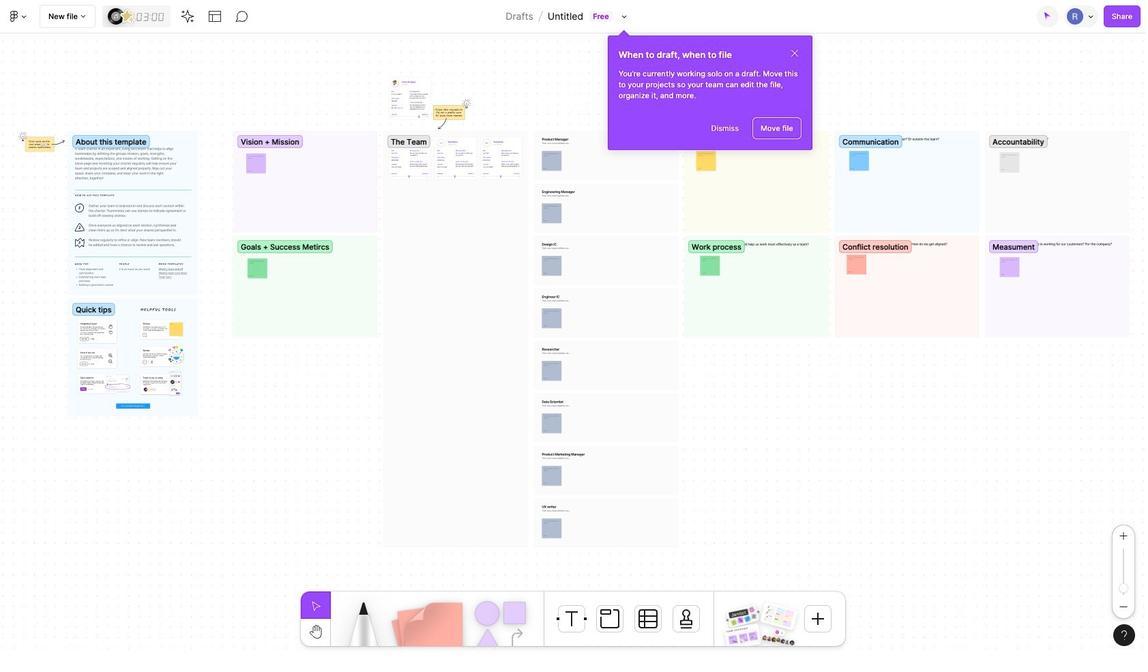 Task type: describe. For each thing, give the bounding box(es) containing it.
view comments image
[[235, 10, 249, 23]]

File name text field
[[547, 8, 584, 25]]

help image
[[1122, 630, 1127, 640]]



Task type: vqa. For each thing, say whether or not it's contained in the screenshot.
Social media planner image
no



Task type: locate. For each thing, give the bounding box(es) containing it.
team charter image
[[760, 602, 798, 630]]

team cooldown image
[[724, 624, 762, 650]]

main toolbar region
[[0, 0, 1146, 33]]

multiplayer tools image
[[1086, 0, 1097, 33]]



